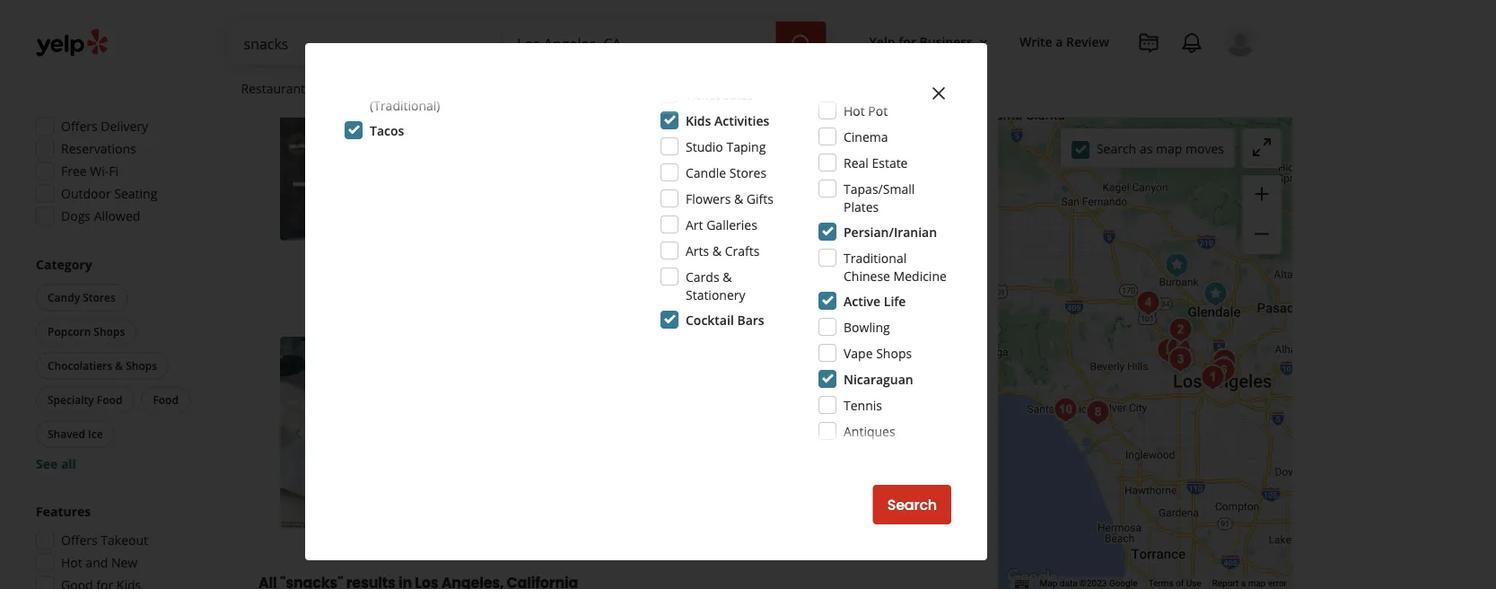 Task type: describe. For each thing, give the bounding box(es) containing it.
1 vertical spatial dogs
[[61, 208, 91, 225]]

smoothie/juice
[[514, 205, 601, 222]]

business categories element
[[227, 65, 1257, 117]]

"where
[[514, 187, 561, 204]]

are
[[758, 205, 778, 222]]

bars for cocktail
[[738, 311, 765, 328]]

& for cards & stationery
[[723, 268, 732, 285]]

shops for popcorn shops
[[94, 325, 125, 339]]

search dialog
[[0, 0, 1497, 589]]

flowers & gifts
[[686, 190, 774, 207]]

dairy queen/orange julius treat ctr image
[[280, 337, 473, 530]]

art
[[686, 216, 704, 233]]

see all button
[[36, 456, 76, 473]]

hot for hot dogs
[[792, 107, 812, 122]]

juicy?!?!
[[647, 187, 695, 204]]

keyboard shortcuts image
[[1015, 580, 1030, 589]]

places
[[604, 205, 641, 222]]

galleries
[[707, 216, 758, 233]]

shaved
[[48, 427, 85, 442]]

plates
[[844, 198, 879, 215]]

"where have u been juicy?!?! i'm always slightly disappointed with smoothie/juice places because the drinks are usually way too sweet and taste like they're made of artificial syrups.…"
[[514, 187, 935, 240]]

juice bars & smoothies link
[[651, 106, 781, 124]]

stores for candle stores
[[730, 164, 767, 181]]

restaurants
[[241, 80, 311, 97]]

wi-
[[90, 163, 109, 180]]

yelp
[[870, 33, 896, 50]]

life
[[884, 292, 906, 309]]

16 chevron down v2 image
[[977, 35, 991, 49]]

hot dogs button
[[788, 106, 844, 124]]

free
[[61, 163, 87, 180]]

google image
[[1004, 566, 1063, 589]]

projects image
[[1139, 32, 1160, 54]]

start order link
[[830, 254, 942, 293]]

ticket sales
[[686, 86, 754, 103]]

hot for hot pot
[[844, 102, 865, 119]]

offers delivery
[[61, 118, 148, 135]]

shaved ice button
[[36, 421, 115, 448]]

slightly
[[762, 187, 803, 204]]

a for write
[[1056, 33, 1064, 50]]

antiques
[[844, 423, 896, 440]]

©2023
[[1080, 578, 1108, 589]]

flowers
[[686, 190, 731, 207]]

spaces
[[844, 467, 885, 484]]

0 horizontal spatial delivery
[[101, 118, 148, 135]]

ctr
[[791, 337, 818, 362]]

queen/orange
[[547, 337, 679, 362]]

specialty
[[48, 393, 94, 408]]

previous image for dairy queen/orange julius treat ctr image
[[287, 423, 309, 444]]

syrups.…"
[[715, 223, 771, 240]]

& for arts & crafts
[[713, 242, 722, 259]]

zoom out image
[[1252, 223, 1273, 245]]

wow choripan image
[[1161, 331, 1197, 367]]

map
[[1040, 578, 1058, 589]]

the
[[696, 205, 716, 222]]

healthy dining
[[626, 159, 711, 176]]

healthy
[[626, 159, 671, 176]]

juice bars & smoothies button
[[651, 106, 781, 124]]

crafts
[[725, 242, 760, 259]]

previous image for 88 hotdog & juicy image
[[287, 134, 309, 156]]

they're
[[570, 223, 610, 240]]

stores for candy stores
[[83, 290, 116, 305]]

cocktail
[[686, 311, 734, 328]]

search image
[[791, 33, 812, 55]]

search for search
[[888, 495, 937, 515]]

tapas/small
[[844, 180, 915, 197]]

& for flowers & gifts
[[735, 190, 744, 207]]

24 chevron down v2 image
[[673, 78, 694, 99]]

kids
[[686, 112, 712, 129]]

popcorn shops
[[48, 325, 125, 339]]

real
[[844, 154, 869, 171]]

dining
[[675, 159, 711, 176]]

search for search as map moves
[[1097, 140, 1137, 157]]

report
[[1213, 578, 1239, 589]]

bhan kanom thai image
[[1163, 312, 1199, 348]]

2 food from the left
[[153, 393, 179, 408]]

group containing category
[[32, 256, 223, 473]]

candle
[[686, 164, 727, 181]]

allowed
[[94, 208, 140, 225]]

sales
[[724, 86, 754, 103]]

google
[[1110, 578, 1138, 589]]

notifications image
[[1182, 32, 1203, 54]]

expand map image
[[1252, 136, 1273, 158]]

write a review
[[1020, 33, 1110, 50]]

hot for hot and new
[[61, 555, 82, 572]]

all
[[61, 456, 76, 473]]

chocolatiers
[[48, 359, 112, 374]]

pot
[[869, 102, 888, 119]]

and inside "where have u been juicy?!?! i'm always slightly disappointed with smoothie/juice places because the drinks are usually way too sweet and taste like they're made of artificial syrups.…"
[[912, 205, 935, 222]]

search as map moves
[[1097, 140, 1225, 157]]

active life
[[844, 292, 906, 309]]

katsu sando image
[[1207, 343, 1243, 379]]

dairy
[[494, 337, 542, 362]]

shared office spaces
[[844, 449, 923, 484]]

category
[[36, 256, 92, 273]]

report a map error link
[[1213, 578, 1288, 589]]

business
[[920, 33, 973, 50]]

art galleries
[[686, 216, 758, 233]]

way
[[825, 205, 848, 222]]

see
[[36, 456, 58, 473]]

activities
[[715, 112, 770, 129]]

group containing features
[[31, 503, 223, 589]]

candle stores
[[686, 164, 767, 181]]

tennis
[[844, 396, 883, 414]]

food button
[[141, 387, 190, 414]]

kaminari gyoza bar image
[[1206, 352, 1242, 388]]



Task type: vqa. For each thing, say whether or not it's contained in the screenshot.
Studio
yes



Task type: locate. For each thing, give the bounding box(es) containing it.
1 horizontal spatial takeout
[[704, 266, 747, 281]]

of left use
[[1176, 578, 1185, 589]]

offers for offers takeout
[[61, 532, 98, 549]]

and right sweet
[[912, 205, 935, 222]]

ticket
[[686, 86, 720, 103]]

0 horizontal spatial takeout
[[101, 532, 148, 549]]

1 horizontal spatial shops
[[126, 359, 157, 374]]

ice
[[88, 427, 103, 442]]

chinese
[[844, 267, 891, 284]]

always
[[720, 187, 759, 204]]

a right write
[[1056, 33, 1064, 50]]

0 horizontal spatial dogs
[[61, 208, 91, 225]]

dogs left hot pot
[[814, 107, 840, 122]]

map region
[[840, 0, 1300, 589]]

with
[[887, 187, 912, 204]]

stores
[[730, 164, 767, 181], [83, 290, 116, 305]]

info icon image
[[716, 160, 731, 174], [716, 160, 731, 174]]

shared
[[844, 449, 886, 466]]

bars inside the search dialog
[[738, 311, 765, 328]]

delivery left 16 checkmark v2 icon
[[629, 266, 672, 281]]

drinks
[[719, 205, 755, 222]]

0 vertical spatial delivery
[[101, 118, 148, 135]]

0 vertical spatial bars
[[683, 107, 707, 122]]

stores inside button
[[83, 290, 116, 305]]

koreatown
[[851, 106, 915, 124]]

cocktail bars
[[686, 311, 765, 328]]

bars
[[683, 107, 707, 122], [738, 311, 765, 328]]

1 vertical spatial of
[[1176, 578, 1185, 589]]

slideshow element
[[280, 48, 473, 241], [280, 337, 473, 530]]

see all
[[36, 456, 76, 473]]

hot dogs link
[[788, 106, 844, 124]]

start order
[[847, 264, 925, 284]]

juice bars & smoothies
[[655, 107, 778, 122]]

candy
[[48, 290, 80, 305]]

0 vertical spatial search
[[1097, 140, 1137, 157]]

offers up reservations
[[61, 118, 98, 135]]

0 horizontal spatial shops
[[94, 325, 125, 339]]

map right as
[[1157, 140, 1183, 157]]

1 food from the left
[[97, 393, 122, 408]]

1 vertical spatial bars
[[738, 311, 765, 328]]

shops inside the search dialog
[[877, 344, 913, 361]]

arts & crafts
[[686, 242, 760, 259]]

outdoor seating
[[61, 185, 157, 202]]

& inside "button"
[[115, 359, 123, 374]]

vape shops
[[844, 344, 913, 361]]

for
[[899, 33, 917, 50]]

1 horizontal spatial dogs
[[814, 107, 840, 122]]

1 horizontal spatial and
[[912, 205, 935, 222]]

2 vertical spatial group
[[31, 503, 223, 589]]

dogs down outdoor
[[61, 208, 91, 225]]

dogs inside button
[[814, 107, 840, 122]]

2 horizontal spatial shops
[[877, 344, 913, 361]]

search inside button
[[888, 495, 937, 515]]

dairy queen/orange julius treat ctr
[[494, 337, 818, 362]]

kream image
[[1195, 360, 1231, 396]]

vape
[[844, 344, 873, 361]]

takeout up new
[[101, 532, 148, 549]]

of inside "where have u been juicy?!?! i'm always slightly disappointed with smoothie/juice places because the drinks are usually way too sweet and taste like they're made of artificial syrups.…"
[[650, 223, 662, 240]]

2 horizontal spatial hot
[[844, 102, 865, 119]]

2 previous image from the top
[[287, 423, 309, 444]]

delivery
[[101, 118, 148, 135], [629, 266, 672, 281]]

(traditional)
[[370, 97, 440, 114]]

1 vertical spatial and
[[86, 555, 108, 572]]

traditional chinese medicine
[[844, 249, 947, 284]]

traditional
[[844, 249, 907, 266]]

hot inside the search dialog
[[844, 102, 865, 119]]

0 horizontal spatial map
[[1157, 140, 1183, 157]]

yelp for business button
[[863, 25, 999, 57]]

free wi-fi
[[61, 163, 119, 180]]

terms of use
[[1149, 578, 1202, 589]]

1 horizontal spatial hot
[[792, 107, 812, 122]]

food
[[97, 393, 122, 408], [153, 393, 179, 408]]

hot inside button
[[792, 107, 812, 122]]

16 info v2 image
[[396, 1, 410, 16]]

studio taping
[[686, 138, 766, 155]]

1 vertical spatial takeout
[[101, 532, 148, 549]]

map data ©2023 google
[[1040, 578, 1138, 589]]

hot down the offers takeout
[[61, 555, 82, 572]]

a inside write a review link
[[1056, 33, 1064, 50]]

start
[[847, 264, 881, 284]]

None search field
[[229, 22, 830, 65]]

offers up hot and new
[[61, 532, 98, 549]]

arts
[[686, 242, 710, 259]]

use
[[1187, 578, 1202, 589]]

restaurants link
[[227, 65, 351, 117]]

a right report
[[1242, 578, 1247, 589]]

0 vertical spatial offers
[[61, 118, 98, 135]]

& inside cards & stationery
[[723, 268, 732, 285]]

takeout inside group
[[101, 532, 148, 549]]

& inside button
[[710, 107, 718, 122]]

chocolatiers & shops button
[[36, 353, 169, 380]]

0 vertical spatial takeout
[[704, 266, 747, 281]]

takeout
[[704, 266, 747, 281], [101, 532, 148, 549]]

0 vertical spatial slideshow element
[[280, 48, 473, 241]]

new
[[111, 555, 138, 572]]

1 offers from the top
[[61, 118, 98, 135]]

group
[[1243, 175, 1282, 254], [32, 256, 223, 473], [31, 503, 223, 589]]

shops up the nicaraguan in the right of the page
[[877, 344, 913, 361]]

0 horizontal spatial bars
[[683, 107, 707, 122]]

levain bakery - larchmont village image
[[1151, 333, 1187, 369]]

write a review link
[[1013, 25, 1117, 57]]

1 horizontal spatial of
[[1176, 578, 1185, 589]]

tapas/small plates
[[844, 180, 915, 215]]

& for chocolatiers & shops
[[115, 359, 123, 374]]

1 vertical spatial offers
[[61, 532, 98, 549]]

stores up always on the top of the page
[[730, 164, 767, 181]]

bars up treat
[[738, 311, 765, 328]]

close image
[[929, 83, 950, 104]]

shaved ice
[[48, 427, 103, 442]]

zoom in image
[[1252, 183, 1273, 205]]

1 horizontal spatial bars
[[738, 311, 765, 328]]

1 horizontal spatial delivery
[[629, 266, 672, 281]]

studio
[[686, 138, 724, 155]]

0 vertical spatial a
[[1056, 33, 1064, 50]]

1 vertical spatial delivery
[[629, 266, 672, 281]]

1 horizontal spatial food
[[153, 393, 179, 408]]

1 horizontal spatial search
[[1097, 140, 1137, 157]]

88 hotdog & juicy image
[[280, 48, 473, 241]]

candy stores
[[48, 290, 116, 305]]

1 vertical spatial map
[[1249, 578, 1267, 589]]

1 horizontal spatial stores
[[730, 164, 767, 181]]

estate
[[872, 154, 908, 171]]

of down because
[[650, 223, 662, 240]]

2 slideshow element from the top
[[280, 337, 473, 530]]

map left error
[[1249, 578, 1267, 589]]

2 offers from the top
[[61, 532, 98, 549]]

0 vertical spatial of
[[650, 223, 662, 240]]

1 previous image from the top
[[287, 134, 309, 156]]

and down the offers takeout
[[86, 555, 108, 572]]

0 horizontal spatial of
[[650, 223, 662, 240]]

usually
[[781, 205, 822, 222]]

seating
[[114, 185, 157, 202]]

american (traditional)
[[370, 79, 440, 114]]

shops up the chocolatiers & shops
[[94, 325, 125, 339]]

features
[[36, 503, 91, 520]]

offers takeout
[[61, 532, 148, 549]]

disappointed
[[806, 187, 883, 204]]

0 vertical spatial group
[[1243, 175, 1282, 254]]

like
[[546, 223, 566, 240]]

persian/iranian
[[844, 223, 938, 240]]

0 vertical spatial stores
[[730, 164, 767, 181]]

16 checkmark v2 image
[[686, 266, 701, 280]]

and inside group
[[86, 555, 108, 572]]

kids activities
[[686, 112, 770, 129]]

stores right candy
[[83, 290, 116, 305]]

artificial
[[665, 223, 712, 240]]

shops inside chocolatiers & shops "button"
[[126, 359, 157, 374]]

dairy queen/orange julius treat ctr image
[[1160, 247, 1195, 283]]

previous image
[[287, 134, 309, 156], [287, 423, 309, 444]]

been
[[612, 187, 643, 204]]

outdoor
[[61, 185, 111, 202]]

sunny blue image
[[1048, 392, 1084, 428], [1081, 395, 1116, 431]]

i'm
[[699, 187, 717, 204]]

1 horizontal spatial map
[[1249, 578, 1267, 589]]

0 horizontal spatial and
[[86, 555, 108, 572]]

user actions element
[[855, 22, 1282, 133]]

1 vertical spatial slideshow element
[[280, 337, 473, 530]]

moves
[[1186, 140, 1225, 157]]

a for report
[[1242, 578, 1247, 589]]

hot right smoothies
[[792, 107, 812, 122]]

review
[[1067, 33, 1110, 50]]

1 vertical spatial a
[[1242, 578, 1247, 589]]

shops inside popcorn shops button
[[94, 325, 125, 339]]

shops up food button
[[126, 359, 157, 374]]

takeout down arts & crafts
[[704, 266, 747, 281]]

1 slideshow element from the top
[[280, 48, 473, 241]]

specialty food
[[48, 393, 122, 408]]

taste
[[514, 223, 543, 240]]

taping
[[727, 138, 766, 155]]

0 vertical spatial and
[[912, 205, 935, 222]]

&
[[710, 107, 718, 122], [735, 190, 744, 207], [713, 242, 722, 259], [723, 268, 732, 285], [115, 359, 123, 374]]

1 vertical spatial search
[[888, 495, 937, 515]]

sweet
[[875, 205, 909, 222]]

hot left "pot"
[[844, 102, 865, 119]]

bars down ticket
[[683, 107, 707, 122]]

search down office
[[888, 495, 937, 515]]

map for moves
[[1157, 140, 1183, 157]]

0 horizontal spatial a
[[1056, 33, 1064, 50]]

shops for vape shops
[[877, 344, 913, 361]]

stores inside the search dialog
[[730, 164, 767, 181]]

0 vertical spatial dogs
[[814, 107, 840, 122]]

mario kart snack station image
[[1131, 285, 1167, 321]]

nicaraguan
[[844, 370, 914, 387]]

1 horizontal spatial a
[[1242, 578, 1247, 589]]

map for error
[[1249, 578, 1267, 589]]

as
[[1140, 140, 1153, 157]]

tacos
[[370, 122, 404, 139]]

julius
[[684, 337, 734, 362]]

1 vertical spatial previous image
[[287, 423, 309, 444]]

too
[[852, 205, 871, 222]]

0 vertical spatial map
[[1157, 140, 1183, 157]]

report a map error
[[1213, 578, 1288, 589]]

hot dogs
[[792, 107, 840, 122]]

because
[[645, 205, 693, 222]]

1 vertical spatial group
[[32, 256, 223, 473]]

0 horizontal spatial search
[[888, 495, 937, 515]]

search
[[1097, 140, 1137, 157], [888, 495, 937, 515]]

0 vertical spatial previous image
[[287, 134, 309, 156]]

88 hotdog & juicy image
[[1163, 342, 1199, 378], [1163, 342, 1199, 378]]

fi
[[109, 163, 119, 180]]

a
[[1056, 33, 1064, 50], [1242, 578, 1247, 589]]

bars inside juice bars & smoothies button
[[683, 107, 707, 122]]

have
[[564, 187, 596, 204]]

offers
[[61, 118, 98, 135], [61, 532, 98, 549]]

juice
[[655, 107, 681, 122]]

terms of use link
[[1149, 578, 1202, 589]]

bars for juice
[[683, 107, 707, 122]]

1 vertical spatial stores
[[83, 290, 116, 305]]

dogs allowed
[[61, 208, 140, 225]]

dogs
[[814, 107, 840, 122], [61, 208, 91, 225]]

chocolatiers & shops
[[48, 359, 157, 374]]

active
[[844, 292, 881, 309]]

offers for offers delivery
[[61, 118, 98, 135]]

0 horizontal spatial hot
[[61, 555, 82, 572]]

delivery up reservations
[[101, 118, 148, 135]]

0 horizontal spatial food
[[97, 393, 122, 408]]

search left as
[[1097, 140, 1137, 157]]

0 horizontal spatial stores
[[83, 290, 116, 305]]

flavor factory candy image
[[1198, 276, 1234, 312]]



